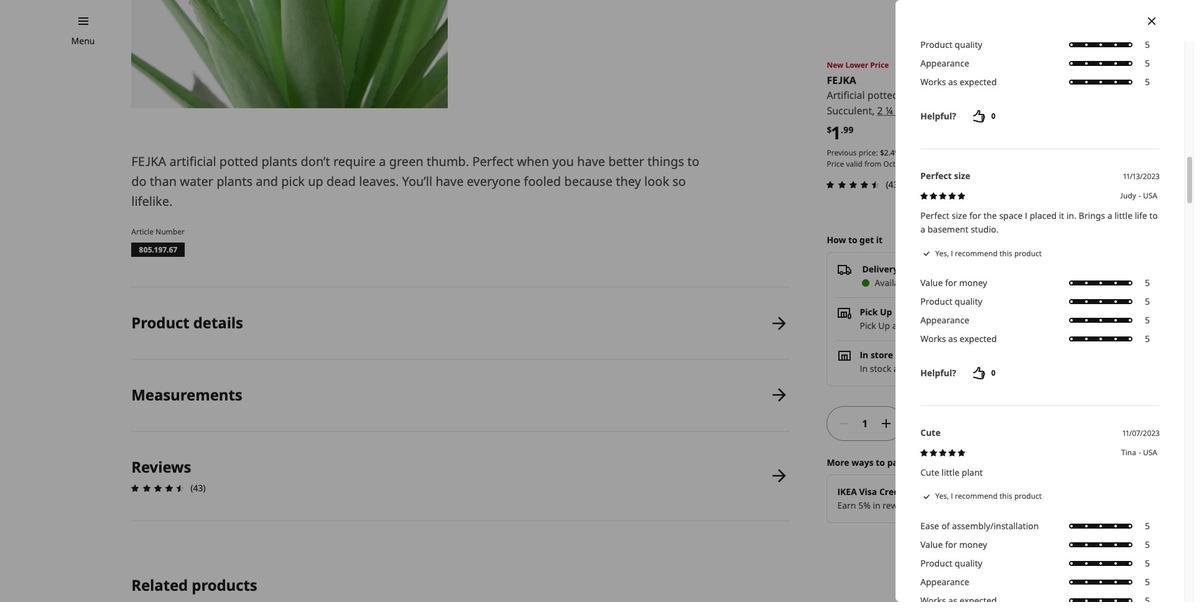 Task type: vqa. For each thing, say whether or not it's contained in the screenshot.
right image
yes



Task type: locate. For each thing, give the bounding box(es) containing it.
0 vertical spatial have
[[578, 153, 606, 170]]

fejka artificial potted plants don't require a green thumb. perfect when you have better things to do than water plants and pick up dead leaves. you'll have everyone fooled because they look so lifelike.
[[131, 153, 700, 210]]

(43) for review: 4.6 out of 5 stars. total reviews: 43 image inside the (43) "button"
[[886, 179, 902, 190]]

usa down the 11/13/2023
[[1144, 190, 1158, 201]]

cute up 'cute little plant'
[[921, 427, 941, 439]]

0 vertical spatial review: 4.6 out of 5 stars. total reviews: 43 image
[[824, 177, 884, 192]]

to inside delivery to available
[[901, 263, 910, 275]]

yes, right 'card'
[[936, 491, 950, 502]]

at for in stock at
[[894, 363, 902, 374]]

0 vertical spatial appearance
[[921, 57, 970, 69]]

at right the 'stock'
[[894, 363, 902, 374]]

0 vertical spatial up
[[881, 306, 893, 318]]

1 vertical spatial -
[[1139, 447, 1142, 458]]

2 left the 49
[[885, 147, 889, 158]]

money down studio. on the top right of the page
[[960, 277, 988, 289]]

1 vertical spatial fejka
[[131, 153, 166, 170]]

0 vertical spatial yes, i recommend this product
[[936, 248, 1042, 259]]

2 vertical spatial quality
[[955, 557, 983, 569]]

details link
[[954, 500, 982, 511]]

price down the previous
[[827, 158, 845, 169]]

works as expected down pick up at burbank, ca group at the bottom right of the page
[[921, 333, 997, 345]]

plant for potted
[[902, 88, 926, 102]]

0 vertical spatial 0
[[992, 111, 996, 121]]

rewards
[[883, 500, 916, 511]]

0 horizontal spatial it
[[877, 234, 883, 246]]

0 vertical spatial value for money
[[921, 277, 988, 289]]

value right available
[[921, 277, 943, 289]]

2 product from the top
[[1015, 491, 1042, 502]]

usa
[[1144, 190, 1158, 201], [1144, 447, 1158, 458]]

little left the life
[[1115, 210, 1133, 222]]

potted up 2 ¼ "
[[868, 88, 899, 102]]

0 vertical spatial helpful?
[[921, 110, 957, 122]]

money down the 'ease of assembly/installation'
[[960, 539, 988, 551]]

price inside "previous price: $ 2 . 49 price valid from oct 31, 2023"
[[827, 158, 845, 169]]

up up store
[[879, 320, 891, 332]]

yes, i recommend this product for plant
[[936, 491, 1042, 502]]

yes, down basement
[[936, 248, 950, 259]]

$ left 99
[[827, 124, 832, 136]]

have down the thumb. at top
[[436, 173, 464, 190]]

pick
[[860, 306, 878, 318], [860, 320, 877, 332]]

0 vertical spatial it
[[1060, 210, 1065, 222]]

at down 'card'
[[918, 500, 926, 511]]

require
[[334, 153, 376, 170]]

1
[[832, 121, 841, 145]]

appearance up the in store in stock at burbank, ca
[[921, 314, 970, 326]]

1 usa from the top
[[1144, 190, 1158, 201]]

0 vertical spatial burbank,
[[903, 320, 940, 332]]

(43) for the left review: 4.6 out of 5 stars. total reviews: 43 image
[[191, 482, 206, 494]]

2 left ¼ at top
[[878, 104, 883, 118]]

(43) inside list
[[191, 482, 206, 494]]

Quantity input value text field
[[857, 406, 874, 441]]

cute
[[921, 427, 941, 439], [921, 467, 940, 478]]

- right tina
[[1139, 447, 1142, 458]]

burbank, right the 'stock'
[[904, 363, 942, 374]]

2 as from the top
[[949, 333, 958, 345]]

perfect inside perfect size for the space i placed it in. brings a little life to a basement studio.
[[921, 210, 950, 222]]

dialog
[[896, 0, 1195, 602]]

1 horizontal spatial it
[[1060, 210, 1065, 222]]

recommend down studio. on the top right of the page
[[956, 248, 998, 259]]

2 - from the top
[[1139, 447, 1142, 458]]

it right the get
[[877, 234, 883, 246]]

2 value for money from the top
[[921, 539, 988, 551]]

10 5 from the top
[[1146, 557, 1151, 569]]

plants left and
[[217, 173, 253, 190]]

0 vertical spatial yes,
[[936, 248, 950, 259]]

1 vertical spatial product quality
[[921, 296, 983, 307]]

appearance
[[921, 57, 970, 69], [921, 314, 970, 326], [921, 576, 970, 588]]

2 quality from the top
[[955, 296, 983, 307]]

plant up details
[[962, 467, 983, 478]]

0 horizontal spatial (43)
[[191, 482, 206, 494]]

document
[[896, 0, 1195, 602]]

1 vertical spatial recommend
[[956, 491, 998, 502]]

pick up store
[[860, 320, 877, 332]]

product inside button
[[131, 312, 190, 333]]

to right things
[[688, 153, 700, 170]]

2
[[878, 104, 883, 118], [885, 147, 889, 158]]

1 recommend from the top
[[956, 248, 998, 259]]

1 horizontal spatial .
[[889, 147, 891, 158]]

it inside perfect size for the space i placed it in. brings a little life to a basement studio.
[[1060, 210, 1065, 222]]

1 as from the top
[[949, 76, 958, 88]]

price:
[[859, 147, 879, 158]]

ca inside the in store in stock at burbank, ca
[[944, 363, 955, 374]]

price
[[871, 60, 889, 70], [827, 158, 845, 169]]

2 recommend from the top
[[956, 491, 998, 502]]

1 horizontal spatial fejka
[[827, 73, 857, 87]]

for left the
[[970, 210, 982, 222]]

yes, i recommend this product down studio. on the top right of the page
[[936, 248, 1042, 259]]

in left the 'stock'
[[860, 363, 868, 374]]

fejka up the do
[[131, 153, 166, 170]]

burbank, ca button
[[903, 320, 954, 332], [904, 363, 955, 374]]

price right lower
[[871, 60, 889, 70]]

at up store
[[893, 320, 901, 332]]

ikea visa credit card
[[838, 486, 931, 498]]

related
[[131, 575, 188, 595]]

value down ease
[[921, 539, 943, 551]]

0 button
[[962, 104, 1011, 129], [962, 361, 1011, 386]]

in left store
[[860, 349, 869, 361]]

little
[[1115, 210, 1133, 222], [942, 467, 960, 478]]

2 this from the top
[[1000, 491, 1013, 502]]

have up because
[[578, 153, 606, 170]]

works down pick up at burbank, ca group at the bottom right of the page
[[921, 333, 947, 345]]

this for plant
[[1000, 491, 1013, 502]]

plant
[[902, 88, 926, 102], [962, 467, 983, 478]]

store
[[871, 349, 894, 361]]

1 vertical spatial product
[[1015, 491, 1042, 502]]

2 horizontal spatial a
[[1108, 210, 1113, 222]]

1 horizontal spatial (43)
[[886, 179, 902, 190]]

1 vertical spatial cute
[[921, 467, 940, 478]]

1 cute from the top
[[921, 427, 941, 439]]

0 vertical spatial size
[[955, 170, 971, 182]]

ca
[[943, 320, 954, 332], [944, 363, 955, 374]]

$ left the 49
[[881, 147, 885, 158]]

1 0 from the top
[[992, 111, 996, 121]]

product for ease of assembly/installation
[[1015, 491, 1042, 502]]

value for money down of
[[921, 539, 988, 551]]

1 vertical spatial potted
[[220, 153, 258, 170]]

2 pick from the top
[[860, 320, 877, 332]]

related products
[[131, 575, 257, 595]]

perfect for perfect size
[[921, 170, 952, 182]]

yes, i recommend this product
[[936, 248, 1042, 259], [936, 491, 1042, 502]]

potted up and
[[220, 153, 258, 170]]

burbank, ca button down pick up at burbank, ca group at the bottom right of the page
[[904, 363, 955, 374]]

0 vertical spatial fejka
[[827, 73, 857, 87]]

burbank,
[[903, 320, 940, 332], [904, 363, 942, 374]]

burbank, up the in store in stock at burbank, ca
[[903, 320, 940, 332]]

ways
[[852, 457, 874, 468]]

plants up and
[[262, 153, 298, 170]]

0 horizontal spatial .
[[841, 124, 844, 136]]

0 horizontal spatial plants
[[217, 173, 253, 190]]

0 vertical spatial 2
[[878, 104, 883, 118]]

potted
[[868, 88, 899, 102], [220, 153, 258, 170]]

green
[[389, 153, 424, 170]]

burbank, inside pick up pick up at burbank, ca
[[903, 320, 940, 332]]

usa for perfect size for the space i placed it in. brings a little life to a basement studio.
[[1144, 190, 1158, 201]]

1 vertical spatial expected
[[960, 333, 997, 345]]

fejka inside fejka artificial potted plants don't require a green thumb. perfect when you have better things to do than water plants and pick up dead leaves. you'll have everyone fooled because they look so lifelike.
[[131, 153, 166, 170]]

1 vertical spatial plant
[[962, 467, 983, 478]]

1 appearance from the top
[[921, 57, 970, 69]]

0 vertical spatial for
[[970, 210, 982, 222]]

for down of
[[946, 539, 958, 551]]

(43)
[[886, 179, 902, 190], [191, 482, 206, 494]]

ca inside pick up pick up at burbank, ca
[[943, 320, 954, 332]]

usa for cute little plant
[[1144, 447, 1158, 458]]

1 horizontal spatial plant
[[962, 467, 983, 478]]

usa down the 11/07/2023
[[1144, 447, 1158, 458]]

2 vertical spatial a
[[921, 223, 926, 235]]

product
[[1015, 248, 1042, 259], [1015, 491, 1042, 502]]

1 vertical spatial usa
[[1144, 447, 1158, 458]]

ca up the in store in stock at burbank, ca
[[943, 320, 954, 332]]

1 0 button from the top
[[962, 104, 1011, 129]]

pick
[[281, 173, 305, 190]]

oct
[[884, 158, 896, 169]]

1 in from the top
[[860, 349, 869, 361]]

this down the space
[[1000, 248, 1013, 259]]

lower
[[846, 60, 869, 70]]

1 product quality from the top
[[921, 39, 983, 50]]

1 vertical spatial review: 4.6 out of 5 stars. total reviews: 43 image
[[128, 481, 188, 496]]

plant left "with"
[[902, 88, 926, 102]]

as up "pot,"
[[949, 76, 958, 88]]

at inside the in store in stock at burbank, ca
[[894, 363, 902, 374]]

1 vertical spatial quality
[[955, 296, 983, 307]]

works up "with"
[[921, 76, 947, 88]]

0 horizontal spatial price
[[827, 158, 845, 169]]

0 horizontal spatial $
[[827, 124, 832, 136]]

at inside pick up pick up at burbank, ca
[[893, 320, 901, 332]]

helpful? down pick up at burbank, ca group at the bottom right of the page
[[921, 367, 957, 379]]

to right the life
[[1150, 210, 1159, 222]]

1 vertical spatial money
[[960, 539, 988, 551]]

3 quality from the top
[[955, 557, 983, 569]]

this for for
[[1000, 248, 1013, 259]]

cute for cute little plant
[[921, 467, 940, 478]]

0 horizontal spatial little
[[942, 467, 960, 478]]

fejka for fejka artificial potted plants don't require a green thumb. perfect when you have better things to do than water plants and pick up dead leaves. you'll have everyone fooled because they look so lifelike.
[[131, 153, 166, 170]]

- right 'judy' at top
[[1139, 190, 1142, 201]]

plant for little
[[962, 467, 983, 478]]

1 vertical spatial value
[[921, 539, 943, 551]]

expected
[[960, 76, 997, 88], [960, 333, 997, 345]]

pick down available
[[860, 306, 878, 318]]

2 vertical spatial appearance
[[921, 576, 970, 588]]

product details button
[[131, 288, 790, 359]]

cute up 'card'
[[921, 467, 940, 478]]

at
[[893, 320, 901, 332], [894, 363, 902, 374], [918, 500, 926, 511]]

value for money down basement
[[921, 277, 988, 289]]

works as expected up "pot,"
[[921, 76, 997, 88]]

0 horizontal spatial a
[[379, 153, 386, 170]]

fejka
[[827, 73, 857, 87], [131, 153, 166, 170]]

$
[[827, 124, 832, 136], [881, 147, 885, 158]]

review: 4.6 out of 5 stars. total reviews: 43 image down 'reviews'
[[128, 481, 188, 496]]

product left details
[[131, 312, 190, 333]]

0 horizontal spatial potted
[[220, 153, 258, 170]]

0 vertical spatial quality
[[955, 39, 983, 50]]

recommend
[[956, 248, 998, 259], [956, 491, 998, 502]]

to up available
[[901, 263, 910, 275]]

for inside perfect size for the space i placed it in. brings a little life to a basement studio.
[[970, 210, 982, 222]]

yes, i recommend this product up "assembly/installation"
[[936, 491, 1042, 502]]

0 horizontal spatial have
[[436, 173, 464, 190]]

49
[[891, 147, 900, 158]]

recommend for plant
[[956, 491, 998, 502]]

a right the brings
[[1108, 210, 1113, 222]]

0 vertical spatial product quality
[[921, 39, 983, 50]]

9 5 from the top
[[1146, 539, 1151, 551]]

0 vertical spatial plant
[[902, 88, 926, 102]]

(43) down oct
[[886, 179, 902, 190]]

value for money
[[921, 277, 988, 289], [921, 539, 988, 551]]

1 yes, from the top
[[936, 248, 950, 259]]

fejka up "artificial"
[[827, 73, 857, 87]]

ikea*
[[929, 500, 952, 511]]

0 vertical spatial a
[[379, 153, 386, 170]]

0 vertical spatial money
[[960, 277, 988, 289]]

1 this from the top
[[1000, 248, 1013, 259]]

2 cute from the top
[[921, 467, 940, 478]]

perfect down the 2023
[[921, 170, 952, 182]]

brings
[[1079, 210, 1106, 222]]

1 vertical spatial 0
[[992, 368, 996, 378]]

1 horizontal spatial $
[[881, 147, 885, 158]]

0 vertical spatial recommend
[[956, 248, 998, 259]]

2 product quality from the top
[[921, 296, 983, 307]]

a inside fejka artificial potted plants don't require a green thumb. perfect when you have better things to do than water plants and pick up dead leaves. you'll have everyone fooled because they look so lifelike.
[[379, 153, 386, 170]]

1 vertical spatial value for money
[[921, 539, 988, 551]]

perfect size for the space i placed it in. brings a little life to a basement studio.
[[921, 210, 1159, 235]]

i right the space
[[1026, 210, 1028, 222]]

right image
[[1075, 269, 1090, 284]]

review: 4.6 out of 5 stars. total reviews: 43 image down "valid"
[[824, 177, 884, 192]]

review: 4.6 out of 5 stars. total reviews: 43 image
[[824, 177, 884, 192], [128, 481, 188, 496]]

0 vertical spatial value
[[921, 277, 943, 289]]

0 horizontal spatial plant
[[902, 88, 926, 102]]

in stock at burbank, ca group
[[860, 363, 955, 374]]

1 value from the top
[[921, 277, 943, 289]]

a up "leaves."
[[379, 153, 386, 170]]

1 vertical spatial have
[[436, 173, 464, 190]]

product quality up "pot,"
[[921, 39, 983, 50]]

product up "assembly/installation"
[[1015, 491, 1042, 502]]

1 vertical spatial .
[[889, 147, 891, 158]]

1 horizontal spatial have
[[578, 153, 606, 170]]

0 vertical spatial .
[[841, 124, 844, 136]]

1 vertical spatial in
[[860, 363, 868, 374]]

1 yes, i recommend this product from the top
[[936, 248, 1042, 259]]

ca down pick up at burbank, ca group at the bottom right of the page
[[944, 363, 955, 374]]

product down perfect size for the space i placed it in. brings a little life to a basement studio.
[[1015, 248, 1042, 259]]

i down basement
[[952, 248, 954, 259]]

appearance down of
[[921, 576, 970, 588]]

product quality down of
[[921, 557, 983, 569]]

(43) down 'reviews'
[[191, 482, 206, 494]]

lifelike.
[[131, 193, 173, 210]]

card
[[909, 486, 929, 498]]

up up pick up at burbank, ca group at the bottom right of the page
[[881, 306, 893, 318]]

1 vertical spatial for
[[946, 277, 958, 289]]

i
[[1026, 210, 1028, 222], [952, 248, 954, 259], [952, 491, 954, 502]]

1 vertical spatial plants
[[217, 173, 253, 190]]

1 vertical spatial burbank,
[[904, 363, 942, 374]]

2 vertical spatial product quality
[[921, 557, 983, 569]]

2 money from the top
[[960, 539, 988, 551]]

. up oct
[[889, 147, 891, 158]]

0 vertical spatial works as expected
[[921, 76, 997, 88]]

0 vertical spatial -
[[1139, 190, 1142, 201]]

2 usa from the top
[[1144, 447, 1158, 458]]

0 vertical spatial burbank, ca button
[[903, 320, 954, 332]]

helpful?
[[921, 110, 957, 122], [921, 367, 957, 379]]

(43) inside "button"
[[886, 179, 902, 190]]

credit
[[880, 486, 906, 498]]

perfect inside fejka artificial potted plants don't require a green thumb. perfect when you have better things to do than water plants and pick up dead leaves. you'll have everyone fooled because they look so lifelike.
[[473, 153, 514, 170]]

0 vertical spatial ca
[[943, 320, 954, 332]]

delivery
[[863, 263, 899, 275]]

look
[[645, 173, 670, 190]]

2 yes, i recommend this product from the top
[[936, 491, 1042, 502]]

measurements heading
[[131, 385, 242, 405]]

size inside perfect size for the space i placed it in. brings a little life to a basement studio.
[[952, 210, 968, 222]]

for down basement
[[946, 277, 958, 289]]

dialog containing product quality
[[896, 0, 1195, 602]]

1 vertical spatial 2
[[885, 147, 889, 158]]

2 yes, from the top
[[936, 491, 950, 502]]

size for perfect size for the space i placed it in. brings a little life to a basement studio.
[[952, 210, 968, 222]]

product down ease
[[921, 557, 953, 569]]

1 vertical spatial works
[[921, 333, 947, 345]]

product quality
[[921, 39, 983, 50], [921, 296, 983, 307], [921, 557, 983, 569]]

plant inside artificial potted plant with pot, indoor/outdoor succulent,
[[902, 88, 926, 102]]

1 horizontal spatial price
[[871, 60, 889, 70]]

recommend up the 'ease of assembly/installation'
[[956, 491, 998, 502]]

product up "with"
[[921, 39, 953, 50]]

0 vertical spatial expected
[[960, 76, 997, 88]]

1 vertical spatial helpful?
[[921, 367, 957, 379]]

2 vertical spatial i
[[952, 491, 954, 502]]

earn
[[838, 500, 857, 511]]

burbank, ca button for in stock at
[[904, 363, 955, 374]]

size
[[955, 170, 971, 182], [952, 210, 968, 222]]

burbank, inside the in store in stock at burbank, ca
[[904, 363, 942, 374]]

more ways to pay
[[827, 457, 904, 468]]

list
[[128, 288, 790, 521]]

5 5 from the top
[[1146, 296, 1151, 307]]

in store in stock at burbank, ca
[[860, 349, 955, 374]]

product up pick up at burbank, ca group at the bottom right of the page
[[921, 296, 953, 307]]

.
[[841, 124, 844, 136], [889, 147, 891, 158]]

0 vertical spatial (43)
[[886, 179, 902, 190]]

2 5 from the top
[[1146, 57, 1151, 69]]

0 horizontal spatial 2
[[878, 104, 883, 118]]

little up the ikea*
[[942, 467, 960, 478]]

2 value from the top
[[921, 539, 943, 551]]

number
[[156, 227, 185, 237]]

i left details
[[952, 491, 954, 502]]

this up "assembly/installation"
[[1000, 491, 1013, 502]]

2 works as expected from the top
[[921, 333, 997, 345]]

perfect
[[473, 153, 514, 170], [921, 170, 952, 182], [921, 210, 950, 222]]

1 vertical spatial price
[[827, 158, 845, 169]]

studio.
[[971, 223, 999, 235]]

. inside "previous price: $ 2 . 49 price valid from oct 31, 2023"
[[889, 147, 891, 158]]

1 vertical spatial appearance
[[921, 314, 970, 326]]

quality
[[955, 39, 983, 50], [955, 296, 983, 307], [955, 557, 983, 569]]

1 vertical spatial at
[[894, 363, 902, 374]]

0 vertical spatial product
[[1015, 248, 1042, 259]]

burbank, ca button up the in store in stock at burbank, ca
[[903, 320, 954, 332]]

1 vertical spatial size
[[952, 210, 968, 222]]

fejka artificial potted plant with pot, indoor/outdoor succulent, 2 ¼ " image
[[131, 0, 448, 108]]

0 vertical spatial little
[[1115, 210, 1133, 222]]

3 product quality from the top
[[921, 557, 983, 569]]

when
[[517, 153, 550, 170]]

have
[[578, 153, 606, 170], [436, 173, 464, 190]]

1 vertical spatial little
[[942, 467, 960, 478]]

1 product from the top
[[1015, 248, 1042, 259]]

1 - from the top
[[1139, 190, 1142, 201]]

as down pick up at burbank, ca group at the bottom right of the page
[[949, 333, 958, 345]]

it left in.
[[1060, 210, 1065, 222]]

0 vertical spatial plants
[[262, 153, 298, 170]]

0 vertical spatial i
[[1026, 210, 1028, 222]]

at for pick up at
[[893, 320, 901, 332]]

works as expected
[[921, 76, 997, 88], [921, 333, 997, 345]]

$ inside "previous price: $ 2 . 49 price valid from oct 31, 2023"
[[881, 147, 885, 158]]

product quality up pick up at burbank, ca group at the bottom right of the page
[[921, 296, 983, 307]]

5%
[[859, 500, 871, 511]]

with
[[928, 88, 948, 102]]

a left basement
[[921, 223, 926, 235]]

perfect up basement
[[921, 210, 950, 222]]

0 horizontal spatial fejka
[[131, 153, 166, 170]]

i for perfect size
[[952, 248, 954, 259]]

plants
[[262, 153, 298, 170], [217, 173, 253, 190]]

pay
[[888, 457, 904, 468]]

helpful? down "with"
[[921, 110, 957, 122]]

appearance up "with"
[[921, 57, 970, 69]]

new
[[827, 60, 844, 70]]

0 vertical spatial usa
[[1144, 190, 1158, 201]]

. down succulent,
[[841, 124, 844, 136]]

i inside perfect size for the space i placed it in. brings a little life to a basement studio.
[[1026, 210, 1028, 222]]

-
[[1139, 190, 1142, 201], [1139, 447, 1142, 458]]

a
[[379, 153, 386, 170], [1108, 210, 1113, 222], [921, 223, 926, 235]]

1 vertical spatial $
[[881, 147, 885, 158]]

review: 4.6 out of 5 stars. total reviews: 43 image inside (43) "button"
[[824, 177, 884, 192]]

0 vertical spatial this
[[1000, 248, 1013, 259]]

perfect up "everyone"
[[473, 153, 514, 170]]



Task type: describe. For each thing, give the bounding box(es) containing it.
product details
[[131, 312, 243, 333]]

1 helpful? from the top
[[921, 110, 957, 122]]

leaves.
[[359, 173, 399, 190]]

ease of assembly/installation
[[921, 520, 1039, 532]]

yes, i recommend this product for for
[[936, 248, 1042, 259]]

2 inside 2 ¼ " button
[[878, 104, 883, 118]]

stock
[[870, 363, 892, 374]]

4 5 from the top
[[1146, 277, 1151, 289]]

6 5 from the top
[[1146, 314, 1151, 326]]

product for value for money
[[1015, 248, 1042, 259]]

because
[[565, 173, 613, 190]]

0 vertical spatial price
[[871, 60, 889, 70]]

you'll
[[402, 173, 433, 190]]

article
[[131, 227, 154, 237]]

2 inside "previous price: $ 2 . 49 price valid from oct 31, 2023"
[[885, 147, 889, 158]]

yes, for value
[[936, 248, 950, 259]]

space
[[1000, 210, 1023, 222]]

0 horizontal spatial review: 4.6 out of 5 stars. total reviews: 43 image
[[128, 481, 188, 496]]

11/13/2023
[[1124, 171, 1161, 182]]

fejka for fejka
[[827, 73, 857, 87]]

artificial potted plant with pot, indoor/outdoor succulent,
[[827, 88, 1045, 118]]

1 works as expected from the top
[[921, 76, 997, 88]]

perfect for perfect size for the space i placed it in. brings a little life to a basement studio.
[[921, 210, 950, 222]]

indoor/outdoor
[[972, 88, 1045, 102]]

2 0 from the top
[[992, 368, 996, 378]]

$ 1 . 99
[[827, 121, 854, 145]]

valid
[[847, 158, 863, 169]]

pick up pick up at burbank, ca
[[860, 306, 954, 332]]

2 ¼ "
[[878, 104, 900, 118]]

1 5 from the top
[[1146, 39, 1151, 50]]

ease
[[921, 520, 940, 532]]

list containing product details
[[128, 288, 790, 521]]

1 pick from the top
[[860, 306, 878, 318]]

2 0 button from the top
[[962, 361, 1011, 386]]

new lower price
[[827, 60, 889, 70]]

1 vertical spatial a
[[1108, 210, 1113, 222]]

8 5 from the top
[[1146, 520, 1151, 532]]

earn 5% in rewards at ikea* details
[[838, 500, 982, 511]]

1 quality from the top
[[955, 39, 983, 50]]

i for cute
[[952, 491, 954, 502]]

1 works from the top
[[921, 76, 947, 88]]

(43) button
[[824, 177, 902, 192]]

cute little plant
[[921, 467, 983, 478]]

delivery to available
[[863, 263, 912, 289]]

available
[[875, 277, 912, 289]]

in
[[873, 500, 881, 511]]

in.
[[1067, 210, 1077, 222]]

burbank, for in stock at
[[904, 363, 942, 374]]

details
[[193, 312, 243, 333]]

fooled
[[524, 173, 561, 190]]

ca for in store in stock at burbank, ca
[[944, 363, 955, 374]]

previous price: $ 2 . 49 price valid from oct 31, 2023
[[827, 147, 926, 169]]

document containing product quality
[[896, 0, 1195, 602]]

$ inside $ 1 . 99
[[827, 124, 832, 136]]

7 5 from the top
[[1146, 333, 1151, 345]]

2 ¼ " button
[[878, 103, 900, 119]]

2 vertical spatial at
[[918, 500, 926, 511]]

placed
[[1030, 210, 1057, 222]]

reviews heading
[[131, 457, 191, 477]]

pot,
[[951, 88, 969, 102]]

to inside perfect size for the space i placed it in. brings a little life to a basement studio.
[[1150, 210, 1159, 222]]

to inside fejka artificial potted plants don't require a green thumb. perfect when you have better things to do than water plants and pick up dead leaves. you'll have everyone fooled because they look so lifelike.
[[688, 153, 700, 170]]

"
[[896, 104, 900, 118]]

ikea
[[838, 486, 857, 498]]

- for perfect size for the space i placed it in. brings a little life to a basement studio.
[[1139, 190, 1142, 201]]

potted inside artificial potted plant with pot, indoor/outdoor succulent,
[[868, 88, 899, 102]]

1 expected from the top
[[960, 76, 997, 88]]

2 expected from the top
[[960, 333, 997, 345]]

2023
[[909, 158, 926, 169]]

2 in from the top
[[860, 363, 868, 374]]

they
[[616, 173, 641, 190]]

to left the get
[[849, 234, 858, 246]]

don't
[[301, 153, 330, 170]]

size for perfect size
[[955, 170, 971, 182]]

previous
[[827, 147, 857, 158]]

recommend for for
[[956, 248, 998, 259]]

measurements button
[[131, 360, 790, 431]]

everyone
[[467, 173, 521, 190]]

potted inside fejka artificial potted plants don't require a green thumb. perfect when you have better things to do than water plants and pick up dead leaves. you'll have everyone fooled because they look so lifelike.
[[220, 153, 258, 170]]

1 horizontal spatial plants
[[262, 153, 298, 170]]

little inside perfect size for the space i placed it in. brings a little life to a basement studio.
[[1115, 210, 1133, 222]]

and
[[256, 173, 278, 190]]

article number
[[131, 227, 185, 237]]

3 5 from the top
[[1146, 76, 1151, 88]]

1 horizontal spatial a
[[921, 223, 926, 235]]

pick up at burbank, ca group
[[860, 320, 954, 332]]

1 vertical spatial it
[[877, 234, 883, 246]]

water
[[180, 173, 213, 190]]

details
[[954, 500, 982, 511]]

succulent,
[[827, 104, 875, 118]]

3 appearance from the top
[[921, 576, 970, 588]]

2 appearance from the top
[[921, 314, 970, 326]]

. inside $ 1 . 99
[[841, 124, 844, 136]]

1 value for money from the top
[[921, 277, 988, 289]]

11 5 from the top
[[1146, 576, 1151, 588]]

menu
[[71, 35, 95, 47]]

than
[[150, 173, 177, 190]]

yes, for ease
[[936, 491, 950, 502]]

assembly/installation
[[953, 520, 1039, 532]]

reviews
[[131, 457, 191, 477]]

2 vertical spatial for
[[946, 539, 958, 551]]

how to get it
[[827, 234, 883, 246]]

to left pay
[[876, 457, 886, 468]]

2 helpful? from the top
[[921, 367, 957, 379]]

product details heading
[[131, 312, 243, 333]]

cute for cute
[[921, 427, 941, 439]]

99
[[844, 124, 854, 136]]

better
[[609, 153, 645, 170]]

artificial
[[827, 88, 865, 102]]

11/07/2023
[[1123, 428, 1161, 439]]

you
[[553, 153, 574, 170]]

31,
[[898, 158, 908, 169]]

burbank, for pick up at
[[903, 320, 940, 332]]

up
[[308, 173, 324, 190]]

¼
[[886, 104, 893, 118]]

1 vertical spatial up
[[879, 320, 891, 332]]

artificial
[[170, 153, 216, 170]]

visa
[[860, 486, 878, 498]]

ca for pick up pick up at burbank, ca
[[943, 320, 954, 332]]

do
[[131, 173, 147, 190]]

menu button
[[71, 34, 95, 48]]

burbank, ca button for pick up at
[[903, 320, 954, 332]]

get
[[860, 234, 874, 246]]

805.197.67
[[139, 245, 177, 255]]

products
[[192, 575, 257, 595]]

measurements
[[131, 385, 242, 405]]

2 works from the top
[[921, 333, 947, 345]]

1 money from the top
[[960, 277, 988, 289]]

life
[[1136, 210, 1148, 222]]

how
[[827, 234, 847, 246]]

perfect size
[[921, 170, 971, 182]]

so
[[673, 173, 686, 190]]

- for cute little plant
[[1139, 447, 1142, 458]]

the
[[984, 210, 998, 222]]

thumb.
[[427, 153, 469, 170]]

things
[[648, 153, 685, 170]]

tina - usa
[[1122, 447, 1158, 458]]



